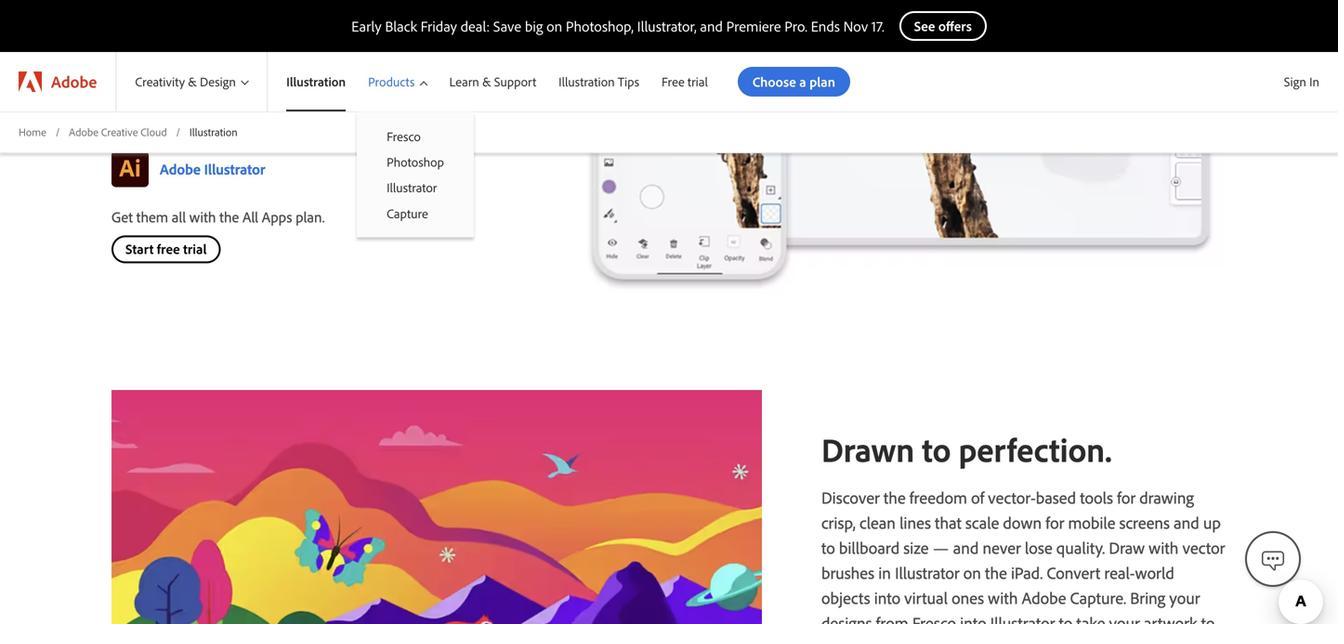 Task type: locate. For each thing, give the bounding box(es) containing it.
bring
[[1131, 588, 1166, 609]]

2 vertical spatial the
[[985, 563, 1007, 584]]

the down never
[[985, 563, 1007, 584]]

illustration
[[286, 74, 346, 90], [559, 74, 615, 90], [190, 125, 238, 139]]

into up from
[[874, 588, 901, 609]]

vector-
[[988, 487, 1036, 508]]

home
[[19, 125, 46, 139]]

fresco up photoshop link
[[387, 128, 421, 145]]

illustrator down photoshop link
[[387, 180, 437, 196]]

1 vertical spatial fresco
[[387, 128, 421, 145]]

perfection.
[[959, 428, 1112, 471]]

1 vertical spatial the
[[884, 487, 906, 508]]

photoshop down fresco link on the top left of page
[[387, 154, 444, 170]]

on right big
[[547, 17, 563, 35]]

& left design
[[188, 74, 197, 90]]

illustrator
[[204, 160, 265, 178], [387, 180, 437, 196], [895, 563, 960, 584], [991, 613, 1055, 625]]

photoshop down "learn" at top
[[420, 109, 488, 127]]

1 vertical spatial your
[[1110, 613, 1140, 625]]

0 horizontal spatial with
[[189, 208, 216, 226]]

1 vertical spatial with
[[1149, 538, 1179, 558]]

fresco down "virtual"
[[913, 613, 957, 625]]

2 horizontal spatial to
[[1059, 613, 1073, 625]]

and
[[700, 17, 723, 35], [1174, 512, 1200, 533], [953, 538, 979, 558]]

learn & support
[[449, 74, 537, 90]]

1 vertical spatial photoshop
[[387, 154, 444, 170]]

free
[[157, 240, 180, 258]]

adobe up "adobe creative cloud"
[[51, 71, 97, 92]]

0 horizontal spatial on
[[547, 17, 563, 35]]

0 horizontal spatial to
[[822, 538, 835, 558]]

adobe link
[[0, 52, 116, 112]]

fresco inside fresco link
[[387, 128, 421, 145]]

1 horizontal spatial and
[[953, 538, 979, 558]]

discover
[[822, 487, 880, 508]]

support
[[494, 74, 537, 90]]

0 vertical spatial with
[[189, 208, 216, 226]]

drawn
[[822, 428, 915, 471]]

friday
[[421, 17, 457, 35]]

2 vertical spatial fresco
[[913, 613, 957, 625]]

adobe creative cloud
[[69, 125, 167, 139]]

the left all
[[220, 208, 239, 226]]

2 vertical spatial and
[[953, 538, 979, 558]]

that
[[935, 512, 962, 533]]

&
[[188, 74, 197, 90], [482, 74, 491, 90]]

photoshop link
[[357, 149, 474, 175]]

illustration left tips
[[559, 74, 615, 90]]

adobe photoshop link
[[376, 109, 488, 127]]

adobe for adobe fresco
[[160, 109, 201, 127]]

illustrator inside group
[[387, 180, 437, 196]]

with up world
[[1149, 538, 1179, 558]]

to
[[923, 428, 951, 471], [822, 538, 835, 558], [1059, 613, 1073, 625]]

adobe creative cloud link
[[69, 125, 167, 140]]

2 horizontal spatial and
[[1174, 512, 1200, 533]]

& inside "dropdown button"
[[188, 74, 197, 90]]

1 vertical spatial and
[[1174, 512, 1200, 533]]

with
[[189, 208, 216, 226], [1149, 538, 1179, 558], [988, 588, 1018, 609]]

1 horizontal spatial fresco
[[387, 128, 421, 145]]

2 horizontal spatial illustration
[[559, 74, 615, 90]]

illustration link
[[268, 52, 357, 112]]

your down bring
[[1110, 613, 1140, 625]]

0 horizontal spatial and
[[700, 17, 723, 35]]

illustration tips
[[559, 74, 640, 90]]

adobe down cloud
[[160, 160, 201, 178]]

crisp,
[[822, 512, 856, 533]]

0 horizontal spatial your
[[1110, 613, 1140, 625]]

cloud
[[141, 125, 167, 139]]

1 vertical spatial on
[[964, 563, 982, 584]]

1 vertical spatial for
[[1046, 512, 1065, 533]]

2 horizontal spatial the
[[985, 563, 1007, 584]]

0 vertical spatial to
[[923, 428, 951, 471]]

real-
[[1105, 563, 1136, 584]]

adobe left creative
[[69, 125, 99, 139]]

1 vertical spatial trial
[[183, 240, 207, 258]]

adobe inside discover the freedom of vector-based tools for drawing crisp, clean lines that scale down for mobile screens and up to billboard size — and never lose quality. draw with vector brushes in illustrator on the ipad. convert real-world objects into virtual ones with adobe capture. bring your designs from fresco into illustrator to take your artwo
[[1022, 588, 1067, 609]]

illustration up "product icon for adobe photoshop"
[[286, 74, 346, 90]]

adobe fresco link
[[160, 109, 245, 127]]

on up ones
[[964, 563, 982, 584]]

capture
[[387, 205, 428, 222]]

adobe
[[51, 71, 97, 92], [160, 109, 201, 127], [376, 109, 416, 127], [69, 125, 99, 139], [160, 160, 201, 178], [1022, 588, 1067, 609]]

up
[[1204, 512, 1221, 533]]

—
[[933, 538, 950, 558]]

capture link
[[357, 201, 474, 226]]

pro.
[[785, 17, 808, 35]]

ones
[[952, 588, 984, 609]]

2 vertical spatial with
[[988, 588, 1018, 609]]

1 horizontal spatial on
[[964, 563, 982, 584]]

and right —
[[953, 538, 979, 558]]

in
[[1310, 73, 1320, 90]]

1 vertical spatial into
[[960, 613, 987, 625]]

ends
[[811, 17, 840, 35]]

1 & from the left
[[188, 74, 197, 90]]

0 horizontal spatial for
[[1046, 512, 1065, 533]]

adobe down creativity & design
[[160, 109, 201, 127]]

0 vertical spatial photoshop
[[420, 109, 488, 127]]

adobe for adobe illustrator
[[160, 160, 201, 178]]

size
[[904, 538, 929, 558]]

into
[[874, 588, 901, 609], [960, 613, 987, 625]]

fresco
[[204, 109, 245, 127], [387, 128, 421, 145], [913, 613, 957, 625]]

0 vertical spatial into
[[874, 588, 901, 609]]

deal:
[[461, 17, 490, 35]]

ipad.
[[1011, 563, 1043, 584]]

never
[[983, 538, 1021, 558]]

0 vertical spatial for
[[1117, 487, 1136, 508]]

0 horizontal spatial &
[[188, 74, 197, 90]]

0 vertical spatial the
[[220, 208, 239, 226]]

drawn to perfection.
[[822, 428, 1112, 471]]

down
[[1003, 512, 1042, 533]]

all
[[172, 208, 186, 226]]

0 vertical spatial on
[[547, 17, 563, 35]]

early black friday deal: save big on photoshop, illustrator, and premiere pro. ends nov 17.
[[352, 17, 885, 35]]

adobe for adobe
[[51, 71, 97, 92]]

0 vertical spatial trial
[[688, 74, 708, 90]]

into down ones
[[960, 613, 987, 625]]

and left premiere
[[700, 17, 723, 35]]

adobe photoshop
[[376, 109, 488, 127]]

1 horizontal spatial to
[[923, 428, 951, 471]]

home link
[[19, 125, 46, 140]]

adobe down products
[[376, 109, 416, 127]]

with right the all
[[189, 208, 216, 226]]

1 horizontal spatial the
[[884, 487, 906, 508]]

0 vertical spatial your
[[1170, 588, 1201, 609]]

product icon for adobe photoshop image
[[327, 100, 364, 136]]

from
[[876, 613, 909, 625]]

group
[[357, 112, 474, 237]]

world
[[1136, 563, 1175, 584]]

scale
[[966, 512, 1000, 533]]

the
[[220, 208, 239, 226], [884, 487, 906, 508], [985, 563, 1007, 584]]

2 horizontal spatial fresco
[[913, 613, 957, 625]]

to left take
[[1059, 613, 1073, 625]]

premiere
[[727, 17, 781, 35]]

products button
[[357, 52, 438, 112]]

to down crisp,
[[822, 538, 835, 558]]

for right tools
[[1117, 487, 1136, 508]]

adobe down ipad.
[[1022, 588, 1067, 609]]

discover the freedom of vector-based tools for drawing crisp, clean lines that scale down for mobile screens and up to billboard size — and never lose quality. draw with vector brushes in illustrator on the ipad. convert real-world objects into virtual ones with adobe capture. bring your designs from fresco into illustrator to take your artwo
[[822, 487, 1226, 625]]

convert
[[1047, 563, 1101, 584]]

and left up
[[1174, 512, 1200, 533]]

tips
[[618, 74, 640, 90]]

1 horizontal spatial illustration
[[286, 74, 346, 90]]

your right bring
[[1170, 588, 1201, 609]]

get
[[112, 208, 133, 226]]

1 horizontal spatial &
[[482, 74, 491, 90]]

2 horizontal spatial with
[[1149, 538, 1179, 558]]

illustration up adobe illustrator
[[190, 125, 238, 139]]

on inside discover the freedom of vector-based tools for drawing crisp, clean lines that scale down for mobile screens and up to billboard size — and never lose quality. draw with vector brushes in illustrator on the ipad. convert real-world objects into virtual ones with adobe capture. bring your designs from fresco into illustrator to take your artwo
[[964, 563, 982, 584]]

0 horizontal spatial trial
[[183, 240, 207, 258]]

fresco down design
[[204, 109, 245, 127]]

2 & from the left
[[482, 74, 491, 90]]

with down ipad.
[[988, 588, 1018, 609]]

1 horizontal spatial for
[[1117, 487, 1136, 508]]

0 horizontal spatial illustration
[[190, 125, 238, 139]]

save
[[493, 17, 522, 35]]

0 horizontal spatial the
[[220, 208, 239, 226]]

to up freedom
[[923, 428, 951, 471]]

clean
[[860, 512, 896, 533]]

the up clean
[[884, 487, 906, 508]]

sign in button
[[1281, 66, 1324, 98]]

photoshop
[[420, 109, 488, 127], [387, 154, 444, 170]]

product icon for adobe fresco image
[[112, 100, 149, 136]]

0 vertical spatial fresco
[[204, 109, 245, 127]]

group containing fresco
[[357, 112, 474, 237]]

your
[[1170, 588, 1201, 609], [1110, 613, 1140, 625]]

trial
[[688, 74, 708, 90], [183, 240, 207, 258]]

on
[[547, 17, 563, 35], [964, 563, 982, 584]]

sign in
[[1284, 73, 1320, 90]]

capture.
[[1070, 588, 1127, 609]]

& right "learn" at top
[[482, 74, 491, 90]]

photoshop,
[[566, 17, 634, 35]]

for down based
[[1046, 512, 1065, 533]]



Task type: describe. For each thing, give the bounding box(es) containing it.
2 vertical spatial to
[[1059, 613, 1073, 625]]

creativity & design
[[135, 74, 236, 90]]

1 horizontal spatial your
[[1170, 588, 1201, 609]]

17.
[[872, 17, 885, 35]]

& for creativity
[[188, 74, 197, 90]]

take
[[1077, 613, 1106, 625]]

lines
[[900, 512, 931, 533]]

products
[[368, 74, 415, 90]]

get them all with the all apps plan.
[[112, 208, 325, 226]]

in
[[879, 563, 891, 584]]

illustrator down ipad.
[[991, 613, 1055, 625]]

fresco inside discover the freedom of vector-based tools for drawing crisp, clean lines that scale down for mobile screens and up to billboard size — and never lose quality. draw with vector brushes in illustrator on the ipad. convert real-world objects into virtual ones with adobe capture. bring your designs from fresco into illustrator to take your artwo
[[913, 613, 957, 625]]

creative
[[101, 125, 138, 139]]

learn & support link
[[438, 52, 548, 112]]

tools
[[1080, 487, 1114, 508]]

creativity
[[135, 74, 185, 90]]

adobe for adobe creative cloud
[[69, 125, 99, 139]]

free trial
[[662, 74, 708, 90]]

designs
[[822, 613, 872, 625]]

adobe illustrator
[[160, 160, 265, 178]]

mobile
[[1068, 512, 1116, 533]]

nov
[[844, 17, 868, 35]]

illustrator up "virtual"
[[895, 563, 960, 584]]

big
[[525, 17, 543, 35]]

1 horizontal spatial with
[[988, 588, 1018, 609]]

illustrator,
[[637, 17, 697, 35]]

1 vertical spatial to
[[822, 538, 835, 558]]

brushes
[[822, 563, 875, 584]]

start
[[125, 240, 154, 258]]

them
[[136, 208, 168, 226]]

lose
[[1025, 538, 1053, 558]]

drawing
[[1140, 487, 1194, 508]]

draw
[[1109, 538, 1145, 558]]

creativity & design button
[[117, 52, 267, 112]]

adobe for adobe photoshop
[[376, 109, 416, 127]]

billboard
[[839, 538, 900, 558]]

black
[[385, 17, 417, 35]]

of
[[971, 487, 985, 508]]

illustrator up all
[[204, 160, 265, 178]]

fresco link
[[357, 124, 474, 149]]

0 vertical spatial and
[[700, 17, 723, 35]]

learn
[[449, 74, 479, 90]]

1 horizontal spatial trial
[[688, 74, 708, 90]]

virtual
[[905, 588, 948, 609]]

early
[[352, 17, 382, 35]]

vector
[[1183, 538, 1226, 558]]

product icon for adobe illustrator image
[[112, 151, 149, 187]]

freedom
[[910, 487, 968, 508]]

based
[[1036, 487, 1076, 508]]

objects
[[822, 588, 871, 609]]

0 horizontal spatial fresco
[[204, 109, 245, 127]]

photoshop inside group
[[387, 154, 444, 170]]

free
[[662, 74, 685, 90]]

illustration tips link
[[548, 52, 651, 112]]

plan.
[[296, 208, 325, 226]]

all
[[243, 208, 258, 226]]

1 horizontal spatial into
[[960, 613, 987, 625]]

adobe illustrator link
[[160, 160, 265, 178]]

adobe fresco
[[160, 109, 245, 127]]

apps
[[262, 208, 292, 226]]

illustrator link
[[357, 175, 474, 201]]

quality.
[[1057, 538, 1105, 558]]

design
[[200, 74, 236, 90]]

0 horizontal spatial into
[[874, 588, 901, 609]]

screens
[[1120, 512, 1170, 533]]

free trial link
[[651, 52, 719, 112]]

sign
[[1284, 73, 1307, 90]]

start free trial link
[[112, 235, 221, 263]]

start free trial
[[125, 240, 207, 258]]

& for learn
[[482, 74, 491, 90]]



Task type: vqa. For each thing, say whether or not it's contained in the screenshot.
Generative fill image
no



